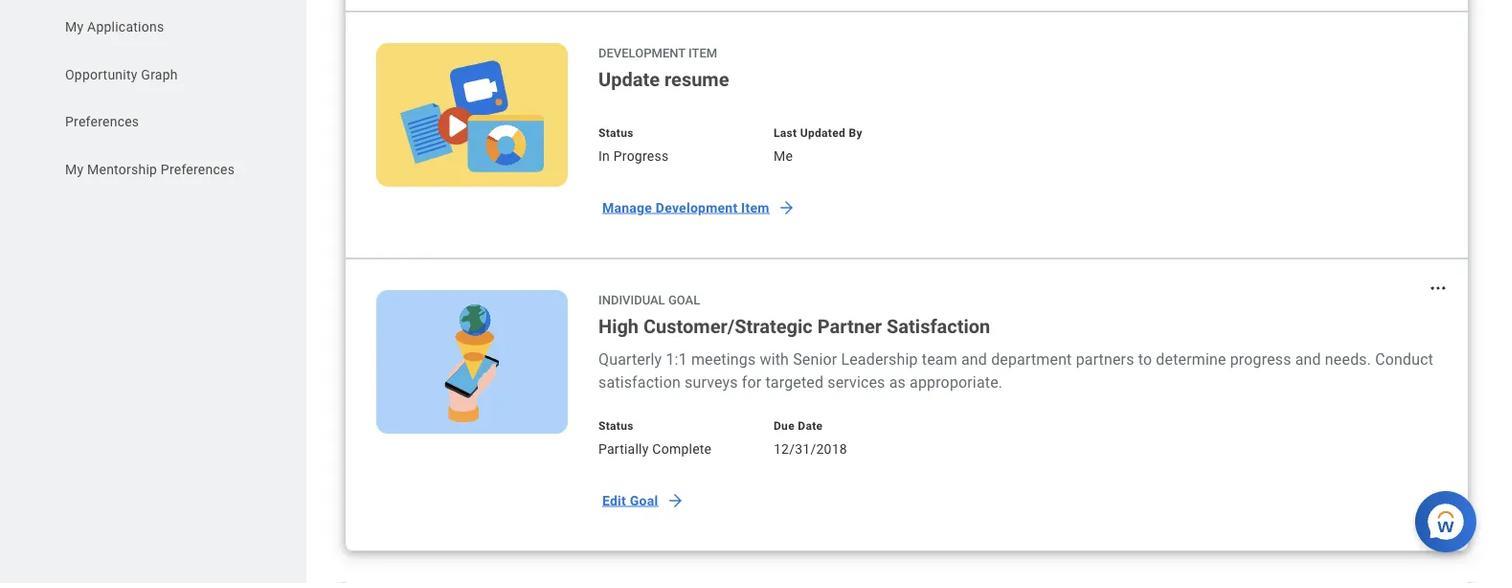 Task type: locate. For each thing, give the bounding box(es) containing it.
item
[[689, 46, 718, 60], [742, 200, 770, 216]]

preferences down 'opportunity'
[[65, 114, 139, 130]]

graph
[[141, 67, 178, 82]]

development
[[599, 46, 686, 60], [656, 200, 738, 216]]

my
[[65, 19, 84, 35], [65, 161, 84, 177]]

status
[[599, 126, 634, 140], [599, 420, 634, 433]]

last
[[774, 126, 798, 140]]

goal inside "edit goal" button
[[630, 493, 659, 509]]

status for partially
[[599, 420, 634, 433]]

2 my from the top
[[65, 161, 84, 177]]

goal for individual goal
[[669, 293, 701, 307]]

status inside status in progress
[[599, 126, 634, 140]]

partner
[[818, 315, 882, 338]]

1 horizontal spatial item
[[742, 200, 770, 216]]

1 vertical spatial my
[[65, 161, 84, 177]]

status inside status partially complete
[[599, 420, 634, 433]]

0 vertical spatial goal
[[669, 293, 701, 307]]

meetings
[[692, 350, 756, 368]]

in
[[599, 148, 610, 164]]

complete
[[653, 441, 712, 457]]

preferences link
[[63, 113, 260, 132]]

list
[[0, 0, 307, 184]]

0 vertical spatial status
[[599, 126, 634, 140]]

targeted
[[766, 373, 824, 391]]

1 status from the top
[[599, 126, 634, 140]]

arrow right image down me in the right top of the page
[[778, 198, 797, 217]]

2 status from the top
[[599, 420, 634, 433]]

0 vertical spatial my
[[65, 19, 84, 35]]

goal up customer/strategic
[[669, 293, 701, 307]]

goal right edit
[[630, 493, 659, 509]]

goal
[[669, 293, 701, 307], [630, 493, 659, 509]]

0 horizontal spatial goal
[[630, 493, 659, 509]]

resume
[[665, 68, 730, 91]]

1 vertical spatial item
[[742, 200, 770, 216]]

1 horizontal spatial arrow right image
[[778, 198, 797, 217]]

arrow right image for edit goal
[[666, 491, 685, 511]]

status up partially
[[599, 420, 634, 433]]

arrow right image
[[778, 198, 797, 217], [666, 491, 685, 511]]

1 vertical spatial status
[[599, 420, 634, 433]]

arrow right image right edit goal
[[666, 491, 685, 511]]

1 my from the top
[[65, 19, 84, 35]]

0 vertical spatial item
[[689, 46, 718, 60]]

me
[[774, 148, 793, 164]]

preferences
[[65, 114, 139, 130], [161, 161, 235, 177]]

arrow right image inside "manage development item" 'button'
[[778, 198, 797, 217]]

0 horizontal spatial item
[[689, 46, 718, 60]]

mentorship
[[87, 161, 157, 177]]

my applications
[[65, 19, 164, 35]]

my left mentorship
[[65, 161, 84, 177]]

satisfaction
[[887, 315, 991, 338]]

development right manage
[[656, 200, 738, 216]]

1 horizontal spatial goal
[[669, 293, 701, 307]]

due date 12/31/2018
[[774, 420, 848, 457]]

and left needs.
[[1296, 350, 1322, 368]]

1 horizontal spatial and
[[1296, 350, 1322, 368]]

my left the applications
[[65, 19, 84, 35]]

development inside development item update resume
[[599, 46, 686, 60]]

my mentorship preferences
[[65, 161, 235, 177]]

quarterly 1:1 meetings with senior leadership team and department partners to determine progress and needs. conduct satisfaction surveys for targeted services as approporiate.
[[599, 350, 1434, 391]]

item inside development item update resume
[[689, 46, 718, 60]]

0 vertical spatial arrow right image
[[778, 198, 797, 217]]

0 horizontal spatial preferences
[[65, 114, 139, 130]]

preferences down preferences link
[[161, 161, 235, 177]]

and
[[962, 350, 988, 368], [1296, 350, 1322, 368]]

customer/strategic
[[644, 315, 813, 338]]

0 horizontal spatial arrow right image
[[666, 491, 685, 511]]

individual
[[599, 293, 666, 307]]

updated
[[801, 126, 846, 140]]

development up update at top
[[599, 46, 686, 60]]

1 vertical spatial development
[[656, 200, 738, 216]]

0 horizontal spatial and
[[962, 350, 988, 368]]

department
[[992, 350, 1073, 368]]

status up in
[[599, 126, 634, 140]]

1 vertical spatial goal
[[630, 493, 659, 509]]

status for in
[[599, 126, 634, 140]]

arrow right image inside "edit goal" button
[[666, 491, 685, 511]]

high customer/strategic partner satisfaction
[[599, 315, 991, 338]]

0 vertical spatial development
[[599, 46, 686, 60]]

progress
[[614, 148, 669, 164]]

satisfaction
[[599, 373, 681, 391]]

to
[[1139, 350, 1153, 368]]

opportunity graph link
[[63, 65, 260, 84]]

1 vertical spatial preferences
[[161, 161, 235, 177]]

edit goal
[[603, 493, 659, 509]]

1 vertical spatial arrow right image
[[666, 491, 685, 511]]

for
[[742, 373, 762, 391]]

my mentorship preferences link
[[63, 160, 260, 179]]

2 and from the left
[[1296, 350, 1322, 368]]

opportunity graph
[[65, 67, 178, 82]]

due
[[774, 420, 795, 433]]

and up the approporiate.
[[962, 350, 988, 368]]

development inside 'button'
[[656, 200, 738, 216]]

item inside 'button'
[[742, 200, 770, 216]]



Task type: vqa. For each thing, say whether or not it's contained in the screenshot.
Preferences link
yes



Task type: describe. For each thing, give the bounding box(es) containing it.
partners
[[1076, 350, 1135, 368]]

status in progress
[[599, 126, 669, 164]]

list containing my applications
[[0, 0, 307, 184]]

12/31/2018
[[774, 441, 848, 457]]

development item update resume
[[599, 46, 730, 91]]

last updated by me
[[774, 126, 863, 164]]

opportunity
[[65, 67, 138, 82]]

determine
[[1157, 350, 1227, 368]]

my applications link
[[63, 18, 260, 37]]

approporiate.
[[910, 373, 1003, 391]]

edit goal button
[[591, 482, 693, 520]]

update
[[599, 68, 660, 91]]

manage development item
[[603, 200, 770, 216]]

1 and from the left
[[962, 350, 988, 368]]

individual goal
[[599, 293, 701, 307]]

goal for edit goal
[[630, 493, 659, 509]]

0 vertical spatial preferences
[[65, 114, 139, 130]]

senior
[[793, 350, 838, 368]]

manage
[[603, 200, 653, 216]]

quarterly
[[599, 350, 662, 368]]

conduct
[[1376, 350, 1434, 368]]

date
[[798, 420, 823, 433]]

needs.
[[1326, 350, 1372, 368]]

by
[[849, 126, 863, 140]]

team
[[922, 350, 958, 368]]

my for my mentorship preferences
[[65, 161, 84, 177]]

my for my applications
[[65, 19, 84, 35]]

high
[[599, 315, 639, 338]]

with
[[760, 350, 789, 368]]

1 horizontal spatial preferences
[[161, 161, 235, 177]]

arrow right image for manage development item
[[778, 198, 797, 217]]

services
[[828, 373, 886, 391]]

partially
[[599, 441, 649, 457]]

applications
[[87, 19, 164, 35]]

progress
[[1231, 350, 1292, 368]]

manage development item button
[[591, 189, 804, 227]]

edit
[[603, 493, 627, 509]]

status partially complete
[[599, 420, 712, 457]]

1:1
[[666, 350, 688, 368]]

leadership
[[842, 350, 918, 368]]

surveys
[[685, 373, 738, 391]]

as
[[890, 373, 906, 391]]

related actions image
[[1429, 279, 1449, 298]]



